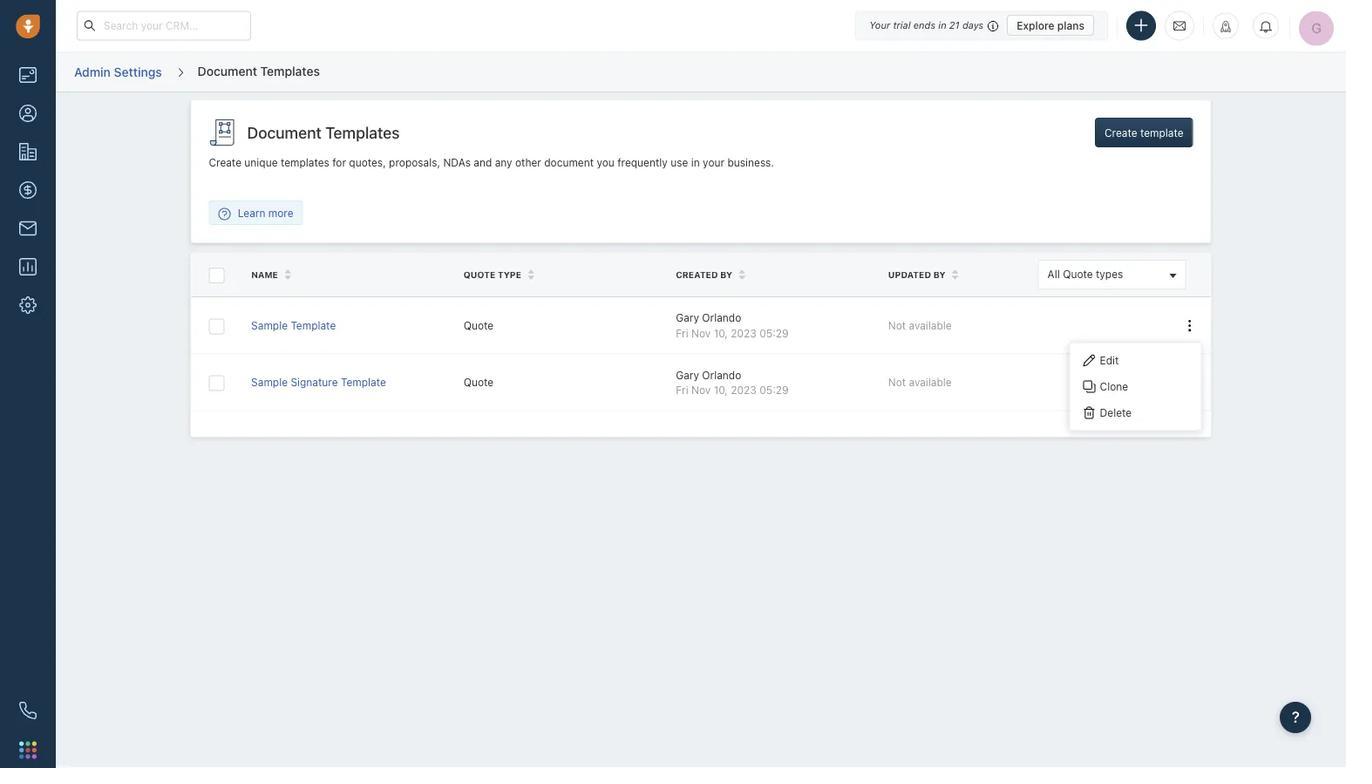 Task type: locate. For each thing, give the bounding box(es) containing it.
name
[[251, 269, 278, 279]]

1 horizontal spatial by
[[934, 269, 946, 279]]

2 gary orlando fri nov 10, 2023 05:29 from the top
[[676, 369, 789, 396]]

1 vertical spatial available
[[909, 376, 952, 388]]

template
[[291, 319, 336, 332], [341, 376, 386, 388]]

template
[[1141, 126, 1184, 139]]

0 horizontal spatial template
[[291, 319, 336, 332]]

2 fri from the top
[[676, 384, 689, 396]]

1 horizontal spatial template
[[341, 376, 386, 388]]

1 vertical spatial create
[[209, 157, 242, 169]]

in left 21
[[939, 20, 947, 31]]

0 vertical spatial 05:29
[[760, 327, 789, 339]]

1 vertical spatial gary
[[676, 369, 699, 381]]

gary
[[676, 312, 699, 324], [676, 369, 699, 381]]

create left unique
[[209, 157, 242, 169]]

phone image
[[19, 702, 37, 719]]

admin settings
[[74, 64, 162, 79]]

1 vertical spatial 10,
[[714, 384, 728, 396]]

business.
[[728, 157, 774, 169]]

not
[[888, 319, 906, 332], [888, 376, 906, 388]]

admin
[[74, 64, 111, 79]]

1 vertical spatial not
[[888, 376, 906, 388]]

document up templates
[[247, 123, 322, 142]]

available for sample signature template
[[909, 376, 952, 388]]

1 vertical spatial 2023
[[731, 384, 757, 396]]

by
[[720, 269, 733, 279], [934, 269, 946, 279]]

fri for sample signature template
[[676, 384, 689, 396]]

1 by from the left
[[720, 269, 733, 279]]

0 horizontal spatial in
[[691, 157, 700, 169]]

explore plans
[[1017, 19, 1085, 31]]

2023
[[731, 327, 757, 339], [731, 384, 757, 396]]

document down search your crm... text field
[[198, 63, 257, 78]]

10,
[[714, 327, 728, 339], [714, 384, 728, 396]]

1 vertical spatial fri
[[676, 384, 689, 396]]

and
[[474, 157, 492, 169]]

0 vertical spatial document
[[198, 63, 257, 78]]

days
[[963, 20, 984, 31]]

sample signature template
[[251, 376, 386, 388]]

orlando for sample signature template
[[702, 369, 741, 381]]

1 vertical spatial not available
[[888, 376, 952, 388]]

nov for sample signature template
[[692, 384, 711, 396]]

learn more link
[[210, 205, 302, 220]]

1 horizontal spatial create
[[1105, 126, 1138, 139]]

document
[[198, 63, 257, 78], [247, 123, 322, 142]]

2 not available from the top
[[888, 376, 952, 388]]

document templates
[[198, 63, 320, 78], [247, 123, 400, 142]]

ends
[[914, 20, 936, 31]]

in right use
[[691, 157, 700, 169]]

gary orlando fri nov 10, 2023 05:29
[[676, 312, 789, 339], [676, 369, 789, 396]]

1 available from the top
[[909, 319, 952, 332]]

by right 'updated'
[[934, 269, 946, 279]]

0 vertical spatial not
[[888, 319, 906, 332]]

delete
[[1100, 407, 1132, 419]]

any
[[495, 157, 512, 169]]

gary for sample template
[[676, 312, 699, 324]]

0 horizontal spatial create
[[209, 157, 242, 169]]

1 not from the top
[[888, 319, 906, 332]]

available
[[909, 319, 952, 332], [909, 376, 952, 388]]

template right signature
[[341, 376, 386, 388]]

2 2023 from the top
[[731, 384, 757, 396]]

1 vertical spatial gary orlando fri nov 10, 2023 05:29
[[676, 369, 789, 396]]

1 2023 from the top
[[731, 327, 757, 339]]

quotes,
[[349, 157, 386, 169]]

0 vertical spatial 10,
[[714, 327, 728, 339]]

1 nov from the top
[[692, 327, 711, 339]]

1 not available from the top
[[888, 319, 952, 332]]

sample
[[251, 319, 288, 332], [251, 376, 288, 388]]

for
[[332, 157, 346, 169]]

0 vertical spatial nov
[[692, 327, 711, 339]]

0 vertical spatial template
[[291, 319, 336, 332]]

templates
[[260, 63, 320, 78], [325, 123, 400, 142]]

1 gary orlando fri nov 10, 2023 05:29 from the top
[[676, 312, 789, 339]]

0 vertical spatial sample
[[251, 319, 288, 332]]

1 vertical spatial templates
[[325, 123, 400, 142]]

2 05:29 from the top
[[760, 384, 789, 396]]

sample for sample template
[[251, 319, 288, 332]]

document
[[544, 157, 594, 169]]

1 vertical spatial nov
[[692, 384, 711, 396]]

quote
[[1063, 268, 1093, 280], [464, 269, 495, 279], [464, 319, 494, 332], [464, 376, 494, 388]]

1 vertical spatial orlando
[[702, 369, 741, 381]]

your
[[703, 157, 725, 169]]

sample for sample signature template
[[251, 376, 288, 388]]

05:29
[[760, 327, 789, 339], [760, 384, 789, 396]]

create left the template
[[1105, 126, 1138, 139]]

sample left signature
[[251, 376, 288, 388]]

template up signature
[[291, 319, 336, 332]]

0 vertical spatial available
[[909, 319, 952, 332]]

create template button
[[1095, 118, 1193, 147]]

clone
[[1100, 380, 1129, 393]]

0 vertical spatial gary orlando fri nov 10, 2023 05:29
[[676, 312, 789, 339]]

2 nov from the top
[[692, 384, 711, 396]]

1 horizontal spatial in
[[939, 20, 947, 31]]

2 not from the top
[[888, 376, 906, 388]]

2 by from the left
[[934, 269, 946, 279]]

2 sample from the top
[[251, 376, 288, 388]]

2 orlando from the top
[[702, 369, 741, 381]]

1 vertical spatial sample
[[251, 376, 288, 388]]

2 gary from the top
[[676, 369, 699, 381]]

gary orlando fri nov 10, 2023 05:29 for sample signature template
[[676, 369, 789, 396]]

1 10, from the top
[[714, 327, 728, 339]]

signature
[[291, 376, 338, 388]]

sample down the name at top left
[[251, 319, 288, 332]]

0 vertical spatial 2023
[[731, 327, 757, 339]]

updated by
[[888, 269, 946, 279]]

0 vertical spatial orlando
[[702, 312, 741, 324]]

1 horizontal spatial templates
[[325, 123, 400, 142]]

1 sample from the top
[[251, 319, 288, 332]]

in
[[939, 20, 947, 31], [691, 157, 700, 169]]

0 horizontal spatial templates
[[260, 63, 320, 78]]

1 gary from the top
[[676, 312, 699, 324]]

0 horizontal spatial by
[[720, 269, 733, 279]]

0 vertical spatial fri
[[676, 327, 689, 339]]

fri
[[676, 327, 689, 339], [676, 384, 689, 396]]

by right created
[[720, 269, 733, 279]]

1 orlando from the top
[[702, 312, 741, 324]]

1 vertical spatial 05:29
[[760, 384, 789, 396]]

settings
[[114, 64, 162, 79]]

create
[[1105, 126, 1138, 139], [209, 157, 242, 169]]

frequently
[[618, 157, 668, 169]]

05:29 for sample template
[[760, 327, 789, 339]]

freshworks switcher image
[[19, 741, 37, 759]]

0 vertical spatial gary
[[676, 312, 699, 324]]

orlando
[[702, 312, 741, 324], [702, 369, 741, 381]]

nov
[[692, 327, 711, 339], [692, 384, 711, 396]]

sample template link
[[251, 319, 336, 332]]

1 fri from the top
[[676, 327, 689, 339]]

create inside button
[[1105, 126, 1138, 139]]

not available
[[888, 319, 952, 332], [888, 376, 952, 388]]

0 vertical spatial not available
[[888, 319, 952, 332]]

2 available from the top
[[909, 376, 952, 388]]

0 vertical spatial create
[[1105, 126, 1138, 139]]

quote type
[[464, 269, 521, 279]]

1 05:29 from the top
[[760, 327, 789, 339]]

2 10, from the top
[[714, 384, 728, 396]]

10, for sample template
[[714, 327, 728, 339]]

0 vertical spatial document templates
[[198, 63, 320, 78]]



Task type: vqa. For each thing, say whether or not it's contained in the screenshot.
Sample related to Sample Signature Template
yes



Task type: describe. For each thing, give the bounding box(es) containing it.
by for created by
[[720, 269, 733, 279]]

created by
[[676, 269, 733, 279]]

1 vertical spatial template
[[341, 376, 386, 388]]

create for create template
[[1105, 126, 1138, 139]]

use
[[671, 157, 688, 169]]

learn
[[238, 207, 265, 219]]

templates
[[281, 157, 329, 169]]

create unique templates for quotes, proposals, ndas and any other document you frequently use in your business.
[[209, 157, 774, 169]]

0 vertical spatial in
[[939, 20, 947, 31]]

explore plans link
[[1007, 15, 1094, 36]]

admin settings link
[[73, 58, 163, 86]]

all
[[1048, 268, 1060, 280]]

available for sample template
[[909, 319, 952, 332]]

all quote types
[[1048, 268, 1123, 280]]

edit
[[1100, 354, 1119, 366]]

orlando for sample template
[[702, 312, 741, 324]]

your
[[870, 20, 891, 31]]

unique
[[244, 157, 278, 169]]

2023 for sample signature template
[[731, 384, 757, 396]]

by for updated by
[[934, 269, 946, 279]]

not for sample template
[[888, 319, 906, 332]]

create template
[[1105, 126, 1184, 139]]

plans
[[1058, 19, 1085, 31]]

type
[[498, 269, 521, 279]]

created
[[676, 269, 718, 279]]

ndas
[[443, 157, 471, 169]]

not available for sample signature template
[[888, 376, 952, 388]]

Search your CRM... text field
[[77, 11, 251, 41]]

email image
[[1174, 19, 1186, 33]]

not for sample signature template
[[888, 376, 906, 388]]

learn more
[[238, 207, 294, 219]]

gary orlando fri nov 10, 2023 05:29 for sample template
[[676, 312, 789, 339]]

you
[[597, 157, 615, 169]]

phone element
[[10, 693, 45, 728]]

2023 for sample template
[[731, 327, 757, 339]]

1 vertical spatial document templates
[[247, 123, 400, 142]]

quote inside button
[[1063, 268, 1093, 280]]

proposals,
[[389, 157, 440, 169]]

05:29 for sample signature template
[[760, 384, 789, 396]]

nov for sample template
[[692, 327, 711, 339]]

types
[[1096, 268, 1123, 280]]

create for create unique templates for quotes, proposals, ndas and any other document you frequently use in your business.
[[209, 157, 242, 169]]

10, for sample signature template
[[714, 384, 728, 396]]

your trial ends in 21 days
[[870, 20, 984, 31]]

gary for sample signature template
[[676, 369, 699, 381]]

fri for sample template
[[676, 327, 689, 339]]

trial
[[893, 20, 911, 31]]

1 vertical spatial in
[[691, 157, 700, 169]]

explore
[[1017, 19, 1055, 31]]

1 vertical spatial document
[[247, 123, 322, 142]]

updated
[[888, 269, 931, 279]]

21
[[949, 20, 960, 31]]

sample template
[[251, 319, 336, 332]]

0 vertical spatial templates
[[260, 63, 320, 78]]

not available for sample template
[[888, 319, 952, 332]]

all quote types button
[[1038, 260, 1186, 290]]

other
[[515, 157, 541, 169]]

more
[[268, 207, 294, 219]]

sample signature template link
[[251, 376, 386, 388]]



